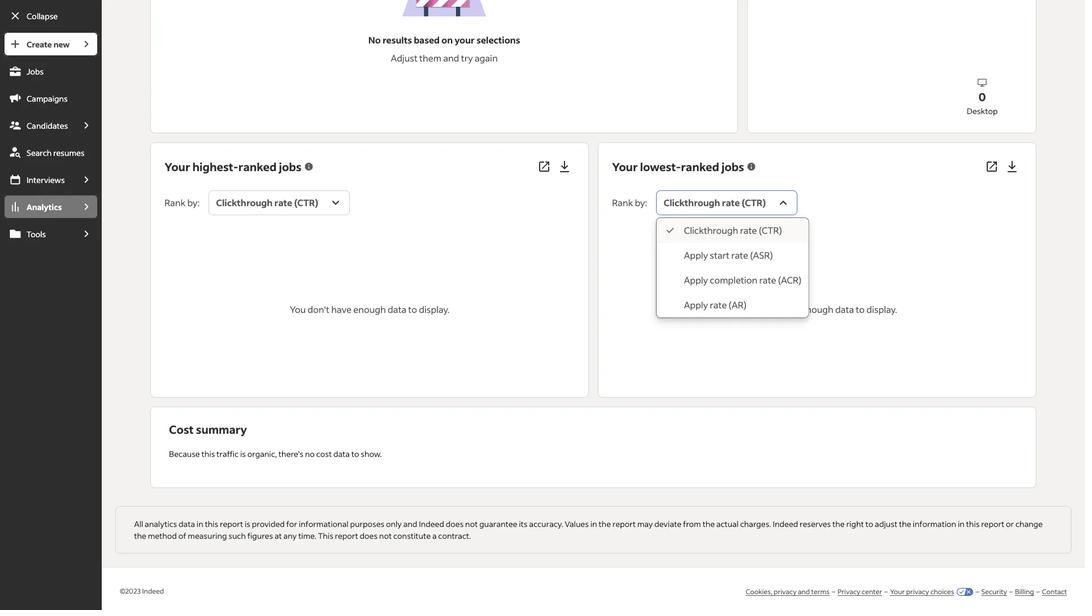 Task type: describe. For each thing, give the bounding box(es) containing it.
you don't have enough data to display. for your highest-ranked jobs
[[290, 304, 450, 316]]

only
[[386, 519, 402, 530]]

clickthrough rate (ctr) option
[[657, 218, 809, 243]]

results
[[383, 34, 412, 46]]

(asr)
[[750, 250, 773, 261]]

collapse button
[[3, 3, 98, 28]]

: for lowest-
[[645, 197, 647, 209]]

them
[[420, 52, 442, 64]]

clickthrough rate (ctr) for highest-
[[216, 197, 318, 209]]

your lowest-ranked jobs
[[612, 160, 744, 174]]

adjust
[[391, 52, 418, 64]]

2 in from the left
[[591, 519, 597, 530]]

privacy
[[838, 588, 861, 597]]

rank for your highest-ranked jobs
[[165, 197, 186, 209]]

the down all
[[134, 531, 146, 541]]

and for cookies,
[[798, 588, 810, 597]]

change
[[1016, 519, 1043, 530]]

billing link
[[1015, 588, 1034, 597]]

traffic
[[217, 449, 239, 459]]

of
[[178, 531, 186, 541]]

selections
[[477, 34, 520, 46]]

more info image
[[747, 162, 757, 172]]

clickthrough for lowest-
[[664, 197, 720, 209]]

don't for your highest-ranked jobs
[[308, 304, 330, 316]]

5 – from the left
[[1037, 588, 1040, 597]]

your for your lowest-ranked jobs
[[612, 160, 638, 174]]

ranked for lowest-
[[681, 160, 720, 174]]

from
[[683, 519, 701, 530]]

accuracy.
[[529, 519, 563, 530]]

0 vertical spatial is
[[240, 449, 246, 459]]

try
[[461, 52, 473, 64]]

reserves
[[800, 519, 831, 530]]

(ctr) for your lowest-ranked jobs
[[742, 197, 766, 209]]

your
[[455, 34, 475, 46]]

rate inside dropdown button
[[275, 197, 292, 209]]

based
[[414, 34, 440, 46]]

ranked for highest-
[[238, 160, 277, 174]]

candidates
[[27, 120, 68, 131]]

have for your lowest-ranked jobs
[[779, 304, 799, 316]]

for
[[286, 519, 297, 530]]

data inside all analytics data in this report is provided for informational purposes only and indeed does not guarantee its accuracy. values in the report may deviate from the actual charges. indeed reserves the right to adjust the information in this report or change the method of measuring such figures at any time. this report does not constitute a contract.
[[179, 519, 195, 530]]

have for your highest-ranked jobs
[[331, 304, 352, 316]]

by for lowest-
[[635, 197, 645, 209]]

contact
[[1042, 588, 1067, 597]]

apply start rate (asr)
[[684, 250, 773, 261]]

view detailed report image for your highest-ranked jobs
[[538, 160, 551, 174]]

security
[[982, 588, 1007, 597]]

new
[[54, 39, 70, 49]]

2 horizontal spatial indeed
[[773, 519, 798, 530]]

at
[[275, 531, 282, 541]]

summary
[[196, 422, 247, 437]]

by for highest-
[[187, 197, 198, 209]]

0 desktop, 0 total group
[[892, 77, 1073, 117]]

search resumes
[[27, 148, 85, 158]]

tools link
[[3, 222, 75, 246]]

its
[[519, 519, 528, 530]]

apply rate (ar)
[[684, 299, 747, 311]]

clickthrough rate (ctr) for lowest-
[[664, 197, 766, 209]]

highest-
[[193, 160, 238, 174]]

no results based on your selections
[[368, 34, 520, 46]]

start
[[710, 250, 730, 261]]

cost summary
[[169, 422, 247, 437]]

measuring
[[188, 531, 227, 541]]

billing
[[1015, 588, 1034, 597]]

(ctr) for your highest-ranked jobs
[[294, 197, 318, 209]]

(ar)
[[729, 299, 747, 311]]

the right from
[[703, 519, 715, 530]]

informational
[[299, 519, 349, 530]]

enough for your highest-ranked jobs
[[353, 304, 386, 316]]

report left or at the right bottom of the page
[[982, 519, 1005, 530]]

interviews link
[[3, 167, 75, 192]]

contract.
[[438, 531, 471, 541]]

campaigns
[[27, 93, 68, 103]]

any
[[284, 531, 297, 541]]

1 horizontal spatial indeed
[[419, 519, 444, 530]]

all
[[134, 519, 143, 530]]

organic,
[[247, 449, 277, 459]]

the right values
[[599, 519, 611, 530]]

1 horizontal spatial does
[[446, 519, 464, 530]]

privacy for and
[[774, 588, 797, 597]]

figures
[[248, 531, 273, 541]]

analytics
[[145, 519, 177, 530]]

this left or at the right bottom of the page
[[967, 519, 980, 530]]

center
[[862, 588, 883, 597]]

adjust them and try again
[[391, 52, 498, 64]]

you don't have enough data to display. for your lowest-ranked jobs
[[738, 304, 897, 316]]

report left may
[[613, 519, 636, 530]]

(acr)
[[778, 275, 802, 286]]

a
[[432, 531, 437, 541]]

your highest-ranked jobs
[[165, 160, 302, 174]]

this up measuring at the bottom of the page
[[205, 519, 218, 530]]

cookies, privacy and terms link
[[746, 588, 830, 597]]

constitute
[[393, 531, 431, 541]]

region inside 'mobile vs desktop donut chart' group
[[802, 0, 983, 104]]

values
[[565, 519, 589, 530]]

collapse
[[27, 11, 58, 21]]

such
[[229, 531, 246, 541]]

security – billing – contact
[[982, 588, 1067, 597]]

privacy for choices
[[907, 588, 929, 597]]

1 vertical spatial not
[[379, 531, 392, 541]]

contact link
[[1042, 588, 1067, 597]]

privacy center link
[[838, 588, 883, 597]]

1 in from the left
[[197, 519, 203, 530]]

: for highest-
[[198, 197, 200, 209]]

lowest-
[[640, 160, 681, 174]]

clickthrough rate (ctr) inside "option"
[[684, 225, 782, 236]]

clickthrough for highest-
[[216, 197, 273, 209]]



Task type: locate. For each thing, give the bounding box(es) containing it.
1 – from the left
[[832, 588, 836, 597]]

1 horizontal spatial don't
[[755, 304, 777, 316]]

your for your privacy choices
[[890, 588, 905, 597]]

2 horizontal spatial in
[[958, 519, 965, 530]]

1 horizontal spatial display.
[[867, 304, 897, 316]]

2 ranked from the left
[[681, 160, 720, 174]]

provided
[[252, 519, 285, 530]]

view detailed report image left export as csv icon
[[985, 160, 999, 174]]

your left highest-
[[165, 160, 190, 174]]

0 horizontal spatial don't
[[308, 304, 330, 316]]

in
[[197, 519, 203, 530], [591, 519, 597, 530], [958, 519, 965, 530]]

and left the try at the top left
[[443, 52, 459, 64]]

candidates link
[[3, 113, 75, 138]]

apply for apply completion rate (acr)
[[684, 275, 708, 286]]

because this traffic is organic, there's no cost data to show.
[[169, 449, 382, 459]]

your
[[165, 160, 190, 174], [612, 160, 638, 174], [890, 588, 905, 597]]

0 horizontal spatial ranked
[[238, 160, 277, 174]]

1 display. from the left
[[419, 304, 450, 316]]

and up "constitute"
[[403, 519, 417, 530]]

clickthrough down your lowest-ranked jobs
[[664, 197, 720, 209]]

1 horizontal spatial you
[[738, 304, 754, 316]]

1 vertical spatial is
[[245, 519, 250, 530]]

jobs for your highest-ranked jobs
[[279, 160, 302, 174]]

: down highest-
[[198, 197, 200, 209]]

to
[[408, 304, 417, 316], [856, 304, 865, 316], [351, 449, 359, 459], [866, 519, 874, 530]]

report up such
[[220, 519, 243, 530]]

apply for apply start rate (asr)
[[684, 250, 708, 261]]

(ctr) inside "option"
[[759, 225, 782, 236]]

0 horizontal spatial by
[[187, 197, 198, 209]]

2 by from the left
[[635, 197, 645, 209]]

:
[[198, 197, 200, 209], [645, 197, 647, 209]]

0 vertical spatial apply
[[684, 250, 708, 261]]

0 vertical spatial and
[[443, 52, 459, 64]]

you don't have enough data to display.
[[290, 304, 450, 316], [738, 304, 897, 316]]

(ctr) up clickthrough rate (ctr) "option"
[[742, 197, 766, 209]]

ranked up clickthrough rate (ctr) popup button
[[681, 160, 720, 174]]

and inside all analytics data in this report is provided for informational purposes only and indeed does not guarantee its accuracy. values in the report may deviate from the actual charges. indeed reserves the right to adjust the information in this report or change the method of measuring such figures at any time. this report does not constitute a contract.
[[403, 519, 417, 530]]

indeed up a
[[419, 519, 444, 530]]

1 vertical spatial and
[[403, 519, 417, 530]]

data
[[388, 304, 407, 316], [836, 304, 854, 316], [334, 449, 350, 459], [179, 519, 195, 530]]

clickthrough down your highest-ranked jobs
[[216, 197, 273, 209]]

list box containing clickthrough rate (ctr)
[[657, 218, 809, 318]]

1 have from the left
[[331, 304, 352, 316]]

2 vertical spatial and
[[798, 588, 810, 597]]

list box
[[657, 218, 809, 318]]

rank by : down highest-
[[165, 197, 200, 209]]

you for your lowest-ranked jobs
[[738, 304, 754, 316]]

create
[[27, 39, 52, 49]]

rank
[[165, 197, 186, 209], [612, 197, 633, 209]]

clickthrough inside popup button
[[664, 197, 720, 209]]

and for adjust
[[443, 52, 459, 64]]

by down lowest-
[[635, 197, 645, 209]]

2 don't from the left
[[755, 304, 777, 316]]

jobs left more info icon
[[722, 160, 744, 174]]

enough
[[353, 304, 386, 316], [801, 304, 834, 316]]

create new link
[[3, 32, 75, 57]]

your for your highest-ranked jobs
[[165, 160, 190, 174]]

1 horizontal spatial have
[[779, 304, 799, 316]]

1 horizontal spatial and
[[443, 52, 459, 64]]

more info image
[[304, 162, 314, 172]]

show.
[[361, 449, 382, 459]]

– right center
[[885, 588, 888, 597]]

no results available image
[[402, 0, 487, 17]]

and
[[443, 52, 459, 64], [403, 519, 417, 530], [798, 588, 810, 597]]

1 ranked from the left
[[238, 160, 277, 174]]

: down lowest-
[[645, 197, 647, 209]]

0
[[979, 89, 986, 104]]

2 privacy from the left
[[907, 588, 929, 597]]

2 rank by : from the left
[[612, 197, 647, 209]]

time.
[[298, 531, 317, 541]]

the right adjust
[[899, 519, 912, 530]]

3 – from the left
[[976, 588, 979, 597]]

no
[[368, 34, 381, 46]]

is right the "traffic"
[[240, 449, 246, 459]]

privacy right the cookies,
[[774, 588, 797, 597]]

jobs
[[27, 66, 44, 76]]

0 horizontal spatial have
[[331, 304, 352, 316]]

analytics link
[[3, 194, 75, 219]]

2 apply from the top
[[684, 275, 708, 286]]

mobile vs desktop donut chart group
[[802, 0, 1073, 119]]

deviate
[[655, 519, 682, 530]]

1 rank by : from the left
[[165, 197, 200, 209]]

2 horizontal spatial and
[[798, 588, 810, 597]]

1 vertical spatial apply
[[684, 275, 708, 286]]

there's
[[279, 449, 304, 459]]

0 horizontal spatial in
[[197, 519, 203, 530]]

1 horizontal spatial view detailed report image
[[985, 160, 999, 174]]

does up contract.
[[446, 519, 464, 530]]

jobs
[[279, 160, 302, 174], [722, 160, 744, 174]]

clickthrough rate (ctr)
[[216, 197, 318, 209], [664, 197, 766, 209], [684, 225, 782, 236]]

indeed right charges.
[[773, 519, 798, 530]]

display. for your highest-ranked jobs
[[419, 304, 450, 316]]

0 vertical spatial not
[[465, 519, 478, 530]]

0 horizontal spatial :
[[198, 197, 200, 209]]

view detailed report image for your lowest-ranked jobs
[[985, 160, 999, 174]]

your privacy choices link
[[890, 588, 955, 597]]

campaigns link
[[3, 86, 98, 111]]

©2023
[[120, 587, 141, 596]]

security link
[[982, 588, 1007, 597]]

completion
[[710, 275, 758, 286]]

is
[[240, 449, 246, 459], [245, 519, 250, 530]]

0 desktop
[[967, 89, 998, 116]]

enough for your lowest-ranked jobs
[[801, 304, 834, 316]]

– left the security on the right bottom of the page
[[976, 588, 979, 597]]

0 horizontal spatial and
[[403, 519, 417, 530]]

apply left (ar) on the right of page
[[684, 299, 708, 311]]

region
[[802, 0, 983, 104]]

apply up apply rate (ar)
[[684, 275, 708, 286]]

rank by : for lowest-
[[612, 197, 647, 209]]

not down only
[[379, 531, 392, 541]]

1 horizontal spatial not
[[465, 519, 478, 530]]

1 by from the left
[[187, 197, 198, 209]]

1 view detailed report image from the left
[[538, 160, 551, 174]]

0 horizontal spatial does
[[360, 531, 378, 541]]

clickthrough rate (ctr) inside dropdown button
[[216, 197, 318, 209]]

clickthrough up start
[[684, 225, 738, 236]]

in right information
[[958, 519, 965, 530]]

0 horizontal spatial rank
[[165, 197, 186, 209]]

1 horizontal spatial your
[[612, 160, 638, 174]]

rate inside "option"
[[740, 225, 757, 236]]

clickthrough inside dropdown button
[[216, 197, 273, 209]]

in up measuring at the bottom of the page
[[197, 519, 203, 530]]

0 horizontal spatial you don't have enough data to display.
[[290, 304, 450, 316]]

cookies, privacy and terms – privacy center –
[[746, 588, 888, 597]]

1 horizontal spatial rank
[[612, 197, 633, 209]]

2 – from the left
[[885, 588, 888, 597]]

does down purposes
[[360, 531, 378, 541]]

don't for your lowest-ranked jobs
[[755, 304, 777, 316]]

1 horizontal spatial rank by :
[[612, 197, 647, 209]]

to inside all analytics data in this report is provided for informational purposes only and indeed does not guarantee its accuracy. values in the report may deviate from the actual charges. indeed reserves the right to adjust the information in this report or change the method of measuring such figures at any time. this report does not constitute a contract.
[[866, 519, 874, 530]]

– right the billing
[[1037, 588, 1040, 597]]

menu bar
[[0, 32, 102, 611]]

by
[[187, 197, 198, 209], [635, 197, 645, 209]]

1 horizontal spatial privacy
[[907, 588, 929, 597]]

may
[[638, 519, 653, 530]]

0 horizontal spatial display.
[[419, 304, 450, 316]]

(ctr) down more info image at left top
[[294, 197, 318, 209]]

©2023 indeed
[[120, 587, 164, 596]]

indeed
[[419, 519, 444, 530], [773, 519, 798, 530], [142, 587, 164, 596]]

1 vertical spatial does
[[360, 531, 378, 541]]

you for your highest-ranked jobs
[[290, 304, 306, 316]]

3 apply from the top
[[684, 299, 708, 311]]

2 vertical spatial apply
[[684, 299, 708, 311]]

– right "terms"
[[832, 588, 836, 597]]

1 jobs from the left
[[279, 160, 302, 174]]

rate inside popup button
[[722, 197, 740, 209]]

apply for apply rate (ar)
[[684, 299, 708, 311]]

0 horizontal spatial privacy
[[774, 588, 797, 597]]

0 horizontal spatial view detailed report image
[[538, 160, 551, 174]]

1 you from the left
[[290, 304, 306, 316]]

not
[[465, 519, 478, 530], [379, 531, 392, 541]]

0 horizontal spatial jobs
[[279, 160, 302, 174]]

display.
[[419, 304, 450, 316], [867, 304, 897, 316]]

0 horizontal spatial not
[[379, 531, 392, 541]]

(ctr) inside popup button
[[742, 197, 766, 209]]

1 rank from the left
[[165, 197, 186, 209]]

0 horizontal spatial your
[[165, 160, 190, 174]]

don't
[[308, 304, 330, 316], [755, 304, 777, 316]]

adjust
[[875, 519, 898, 530]]

again
[[475, 52, 498, 64]]

search resumes link
[[3, 140, 98, 165]]

is inside all analytics data in this report is provided for informational purposes only and indeed does not guarantee its accuracy. values in the report may deviate from the actual charges. indeed reserves the right to adjust the information in this report or change the method of measuring such figures at any time. this report does not constitute a contract.
[[245, 519, 250, 530]]

not up contract.
[[465, 519, 478, 530]]

menu bar containing create new
[[0, 32, 102, 611]]

view detailed report image
[[538, 160, 551, 174], [985, 160, 999, 174]]

1 you don't have enough data to display. from the left
[[290, 304, 450, 316]]

1 privacy from the left
[[774, 588, 797, 597]]

this
[[202, 449, 215, 459], [205, 519, 218, 530], [967, 519, 980, 530]]

method
[[148, 531, 177, 541]]

this left the "traffic"
[[202, 449, 215, 459]]

create new
[[27, 39, 70, 49]]

right
[[847, 519, 864, 530]]

no
[[305, 449, 315, 459]]

cost
[[316, 449, 332, 459]]

2 jobs from the left
[[722, 160, 744, 174]]

1 don't from the left
[[308, 304, 330, 316]]

1 horizontal spatial jobs
[[722, 160, 744, 174]]

2 display. from the left
[[867, 304, 897, 316]]

your left lowest-
[[612, 160, 638, 174]]

clickthrough rate (ctr) inside popup button
[[664, 197, 766, 209]]

clickthrough rate (ctr) down your highest-ranked jobs
[[216, 197, 318, 209]]

export as csv image
[[1006, 160, 1019, 174]]

1 enough from the left
[[353, 304, 386, 316]]

(ctr) up (asr)
[[759, 225, 782, 236]]

information
[[913, 519, 957, 530]]

2 you don't have enough data to display. from the left
[[738, 304, 897, 316]]

2 enough from the left
[[801, 304, 834, 316]]

all analytics data in this report is provided for informational purposes only and indeed does not guarantee its accuracy. values in the report may deviate from the actual charges. indeed reserves the right to adjust the information in this report or change the method of measuring such figures at any time. this report does not constitute a contract.
[[134, 519, 1043, 541]]

rank by : down lowest-
[[612, 197, 647, 209]]

export as csv image
[[558, 160, 572, 174]]

1 horizontal spatial enough
[[801, 304, 834, 316]]

(ctr)
[[294, 197, 318, 209], [742, 197, 766, 209], [759, 225, 782, 236]]

0 vertical spatial does
[[446, 519, 464, 530]]

clickthrough rate (ctr) up apply start rate (asr)
[[684, 225, 782, 236]]

1 apply from the top
[[684, 250, 708, 261]]

0 horizontal spatial indeed
[[142, 587, 164, 596]]

1 horizontal spatial by
[[635, 197, 645, 209]]

apply
[[684, 250, 708, 261], [684, 275, 708, 286], [684, 299, 708, 311]]

terms
[[812, 588, 830, 597]]

report right this
[[335, 531, 358, 541]]

clickthrough rate (ctr) up clickthrough rate (ctr) "option"
[[664, 197, 766, 209]]

desktop
[[967, 106, 998, 116]]

jobs left more info image at left top
[[279, 160, 302, 174]]

3 in from the left
[[958, 519, 965, 530]]

2 view detailed report image from the left
[[985, 160, 999, 174]]

and left "terms"
[[798, 588, 810, 597]]

report
[[220, 519, 243, 530], [613, 519, 636, 530], [982, 519, 1005, 530], [335, 531, 358, 541]]

1 horizontal spatial :
[[645, 197, 647, 209]]

2 : from the left
[[645, 197, 647, 209]]

– left the billing "link"
[[1010, 588, 1013, 597]]

choices
[[931, 588, 955, 597]]

0 horizontal spatial enough
[[353, 304, 386, 316]]

0 horizontal spatial rank by :
[[165, 197, 200, 209]]

analytics
[[27, 202, 62, 212]]

clickthrough rate (ctr) button
[[209, 191, 350, 216]]

in right values
[[591, 519, 597, 530]]

2 rank from the left
[[612, 197, 633, 209]]

indeed right ©2023
[[142, 587, 164, 596]]

privacy left choices
[[907, 588, 929, 597]]

1 horizontal spatial ranked
[[681, 160, 720, 174]]

2 have from the left
[[779, 304, 799, 316]]

the left right on the bottom of the page
[[833, 519, 845, 530]]

tools
[[27, 229, 46, 239]]

guarantee
[[480, 519, 518, 530]]

rank for your lowest-ranked jobs
[[612, 197, 633, 209]]

view detailed report image left export as csv image
[[538, 160, 551, 174]]

resumes
[[53, 148, 85, 158]]

clickthrough inside "option"
[[684, 225, 738, 236]]

1 : from the left
[[198, 197, 200, 209]]

interviews
[[27, 175, 65, 185]]

purposes
[[350, 519, 385, 530]]

apply completion rate (acr)
[[684, 275, 802, 286]]

privacy
[[774, 588, 797, 597], [907, 588, 929, 597]]

1 horizontal spatial in
[[591, 519, 597, 530]]

4 – from the left
[[1010, 588, 1013, 597]]

is up such
[[245, 519, 250, 530]]

0 horizontal spatial you
[[290, 304, 306, 316]]

ranked up clickthrough rate (ctr) dropdown button
[[238, 160, 277, 174]]

2 horizontal spatial your
[[890, 588, 905, 597]]

or
[[1006, 519, 1014, 530]]

apply left start
[[684, 250, 708, 261]]

display. for your lowest-ranked jobs
[[867, 304, 897, 316]]

actual
[[717, 519, 739, 530]]

1 horizontal spatial you don't have enough data to display.
[[738, 304, 897, 316]]

by down highest-
[[187, 197, 198, 209]]

(ctr) inside dropdown button
[[294, 197, 318, 209]]

your right center
[[890, 588, 905, 597]]

2 you from the left
[[738, 304, 754, 316]]

rank by : for highest-
[[165, 197, 200, 209]]

charges.
[[740, 519, 771, 530]]

jobs for your lowest-ranked jobs
[[722, 160, 744, 174]]



Task type: vqa. For each thing, say whether or not it's contained in the screenshot.
Create new link
yes



